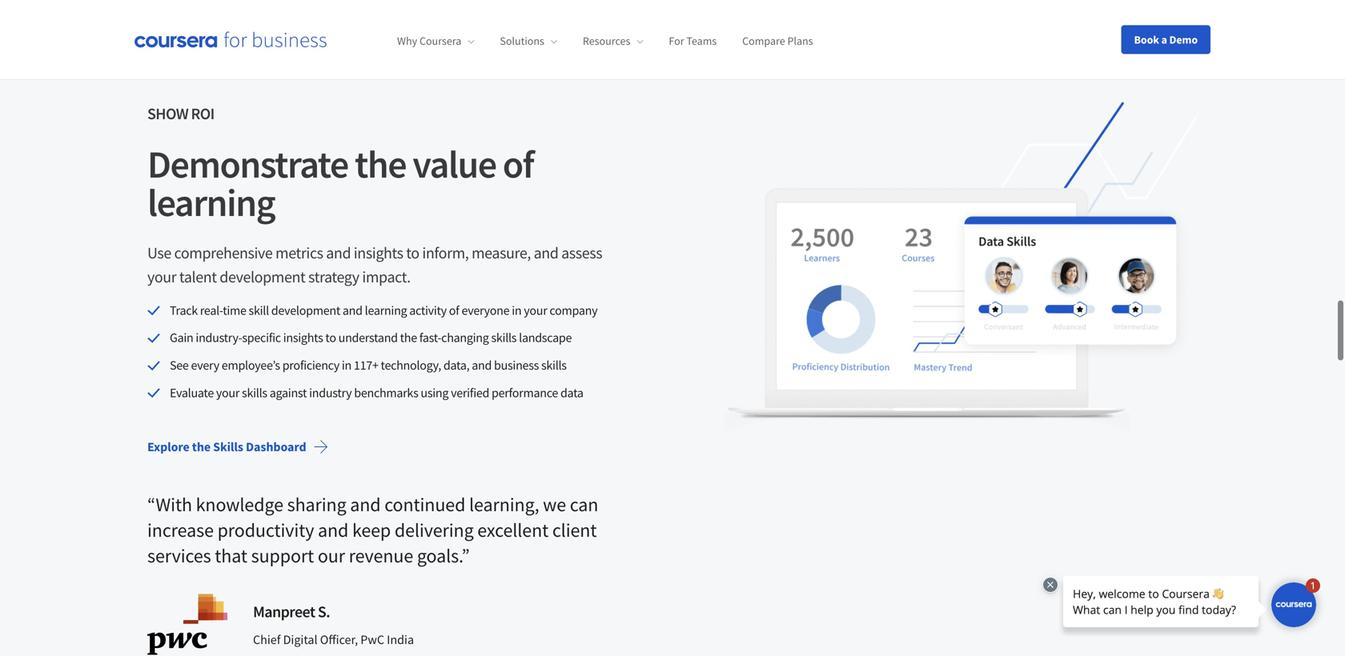 Task type: describe. For each thing, give the bounding box(es) containing it.
that
[[215, 544, 247, 568]]

fast-
[[419, 330, 441, 346]]

benchmarks
[[354, 385, 418, 401]]

excellent
[[477, 518, 549, 542]]

1 horizontal spatial skills
[[491, 330, 517, 346]]

1 vertical spatial development
[[271, 302, 340, 318]]

see every employee's proficiency in 117+ technology, data, and business skills
[[170, 358, 567, 374]]

with
[[156, 493, 192, 517]]

2 horizontal spatial your
[[524, 302, 547, 318]]

activity
[[409, 302, 447, 318]]

1 vertical spatial skills
[[541, 358, 567, 374]]

sharing
[[287, 493, 346, 517]]

chief digital officer, pwc india
[[253, 632, 414, 648]]

teams
[[686, 34, 717, 48]]

manpreet s.
[[253, 602, 330, 622]]

with knowledge sharing and continued learning, we can increase productivity and keep delivering excellent client services that support our revenue goals.
[[147, 493, 598, 568]]

evaluate
[[170, 385, 214, 401]]

solutions
[[500, 34, 544, 48]]

delivering
[[395, 518, 474, 542]]

data
[[560, 385, 583, 401]]

evaluate your skills against industry benchmarks using verified performance data
[[170, 385, 583, 401]]

understand
[[338, 330, 398, 346]]

data,
[[443, 358, 469, 374]]

impact.
[[362, 267, 411, 287]]

industry
[[309, 385, 352, 401]]

services
[[147, 544, 211, 568]]

see
[[170, 358, 189, 374]]

and up our
[[318, 518, 349, 542]]

0 horizontal spatial insights
[[283, 330, 323, 346]]

value
[[413, 140, 496, 188]]

solutions link
[[500, 34, 557, 48]]

specific
[[242, 330, 281, 346]]

strategy
[[308, 267, 359, 287]]

for teams link
[[669, 34, 717, 48]]

goals.
[[417, 544, 462, 568]]

2 vertical spatial skills
[[242, 385, 267, 401]]

slides element
[[147, 7, 1198, 23]]

and right data,
[[472, 358, 492, 374]]

gain industry-specific insights to understand the fast-changing skills landscape
[[170, 330, 572, 346]]

we
[[543, 493, 566, 517]]

117+
[[354, 358, 378, 374]]

the for of
[[355, 140, 406, 188]]

demonstrate
[[147, 140, 348, 188]]

learning,
[[469, 493, 539, 517]]

compare
[[742, 34, 785, 48]]

demo
[[1169, 32, 1198, 47]]

why coursera link
[[397, 34, 474, 48]]

compare plans link
[[742, 34, 813, 48]]

1 vertical spatial in
[[342, 358, 351, 374]]

dashboard
[[246, 439, 306, 455]]

digital
[[283, 632, 318, 648]]

plans
[[787, 34, 813, 48]]

illustration of coursera's skills dashboard image
[[724, 102, 1198, 438]]

using
[[421, 385, 449, 401]]

our
[[318, 544, 345, 568]]

india
[[387, 632, 414, 648]]

book
[[1134, 32, 1159, 47]]

track
[[170, 302, 198, 318]]

against
[[270, 385, 307, 401]]

officer,
[[320, 632, 358, 648]]

keep
[[352, 518, 391, 542]]

business
[[494, 358, 539, 374]]

roi
[[191, 104, 214, 124]]

company
[[550, 302, 598, 318]]

skills
[[213, 439, 243, 455]]

track real-time skill development and learning activity of everyone in your company
[[170, 302, 598, 318]]

knowledge
[[196, 493, 283, 517]]

real-
[[200, 302, 223, 318]]

a
[[1161, 32, 1167, 47]]

for teams
[[669, 34, 717, 48]]

performance
[[492, 385, 558, 401]]

resources
[[583, 34, 630, 48]]

increase
[[147, 518, 214, 542]]

landscape
[[519, 330, 572, 346]]

can
[[570, 493, 598, 517]]

explore the skills dashboard link
[[135, 428, 342, 466]]

industry-
[[196, 330, 242, 346]]

pwc logo image
[[147, 594, 227, 655]]



Task type: vqa. For each thing, say whether or not it's contained in the screenshot.
'Banner' "NAVIGATION"
no



Task type: locate. For each thing, give the bounding box(es) containing it.
1 vertical spatial of
[[449, 302, 459, 318]]

to inside use comprehensive metrics and insights to inform, measure, and assess your talent development strategy impact.
[[406, 243, 419, 263]]

skills down employee's
[[242, 385, 267, 401]]

employee's
[[222, 358, 280, 374]]

0 vertical spatial skills
[[491, 330, 517, 346]]

your down use
[[147, 267, 176, 287]]

in
[[512, 302, 521, 318], [342, 358, 351, 374]]

your inside use comprehensive metrics and insights to inform, measure, and assess your talent development strategy impact.
[[147, 267, 176, 287]]

use
[[147, 243, 171, 263]]

the for dashboard
[[192, 439, 211, 455]]

of right value
[[503, 140, 533, 188]]

measure,
[[472, 243, 531, 263]]

1 vertical spatial learning
[[365, 302, 407, 318]]

your
[[147, 267, 176, 287], [524, 302, 547, 318], [216, 385, 239, 401]]

0 horizontal spatial in
[[342, 358, 351, 374]]

1 horizontal spatial in
[[512, 302, 521, 318]]

metrics
[[275, 243, 323, 263]]

1 horizontal spatial to
[[406, 243, 419, 263]]

0 vertical spatial of
[[503, 140, 533, 188]]

1 vertical spatial the
[[400, 330, 417, 346]]

insights up the proficiency
[[283, 330, 323, 346]]

0 horizontal spatial your
[[147, 267, 176, 287]]

0 vertical spatial to
[[406, 243, 419, 263]]

the left value
[[355, 140, 406, 188]]

revenue
[[349, 544, 413, 568]]

technology,
[[381, 358, 441, 374]]

pwc
[[361, 632, 384, 648]]

skills
[[491, 330, 517, 346], [541, 358, 567, 374], [242, 385, 267, 401]]

the inside demonstrate the value of learning
[[355, 140, 406, 188]]

talent
[[179, 267, 217, 287]]

insights inside use comprehensive metrics and insights to inform, measure, and assess your talent development strategy impact.
[[354, 243, 403, 263]]

and up keep
[[350, 493, 381, 517]]

development inside use comprehensive metrics and insights to inform, measure, and assess your talent development strategy impact.
[[220, 267, 305, 287]]

show
[[147, 104, 188, 124]]

why coursera
[[397, 34, 461, 48]]

0 horizontal spatial skills
[[242, 385, 267, 401]]

learning up the gain industry-specific insights to understand the fast-changing skills landscape
[[365, 302, 407, 318]]

explore
[[147, 439, 190, 455]]

1 vertical spatial your
[[524, 302, 547, 318]]

1 horizontal spatial insights
[[354, 243, 403, 263]]

0 vertical spatial the
[[355, 140, 406, 188]]

explore the skills dashboard
[[147, 439, 306, 455]]

and left assess
[[534, 243, 558, 263]]

the left fast-
[[400, 330, 417, 346]]

skills down the landscape
[[541, 358, 567, 374]]

time
[[223, 302, 246, 318]]

0 vertical spatial in
[[512, 302, 521, 318]]

changing
[[441, 330, 489, 346]]

inform,
[[422, 243, 469, 263]]

chief
[[253, 632, 281, 648]]

show roi
[[147, 104, 214, 124]]

and up understand
[[343, 302, 362, 318]]

assess
[[561, 243, 602, 263]]

every
[[191, 358, 219, 374]]

to up the proficiency
[[325, 330, 336, 346]]

1 horizontal spatial learning
[[365, 302, 407, 318]]

skills up business
[[491, 330, 517, 346]]

of inside demonstrate the value of learning
[[503, 140, 533, 188]]

the left skills in the left bottom of the page
[[192, 439, 211, 455]]

learning
[[147, 178, 275, 226], [365, 302, 407, 318]]

insights
[[354, 243, 403, 263], [283, 330, 323, 346]]

gain
[[170, 330, 193, 346]]

0 vertical spatial insights
[[354, 243, 403, 263]]

client
[[552, 518, 597, 542]]

coursera for business image
[[135, 31, 327, 48]]

and
[[326, 243, 351, 263], [534, 243, 558, 263], [343, 302, 362, 318], [472, 358, 492, 374], [350, 493, 381, 517], [318, 518, 349, 542]]

insights up 'impact.'
[[354, 243, 403, 263]]

of right activity
[[449, 302, 459, 318]]

s.
[[318, 602, 330, 622]]

development
[[220, 267, 305, 287], [271, 302, 340, 318]]

and up strategy
[[326, 243, 351, 263]]

proficiency
[[282, 358, 339, 374]]

skill
[[249, 302, 269, 318]]

demonstrate the value of learning
[[147, 140, 533, 226]]

2 vertical spatial the
[[192, 439, 211, 455]]

to
[[406, 243, 419, 263], [325, 330, 336, 346]]

productivity
[[217, 518, 314, 542]]

continued
[[384, 493, 465, 517]]

everyone
[[462, 302, 509, 318]]

1 horizontal spatial your
[[216, 385, 239, 401]]

the
[[355, 140, 406, 188], [400, 330, 417, 346], [192, 439, 211, 455]]

resources link
[[583, 34, 643, 48]]

in left 117+
[[342, 358, 351, 374]]

of
[[503, 140, 533, 188], [449, 302, 459, 318]]

0 horizontal spatial of
[[449, 302, 459, 318]]

support
[[251, 544, 314, 568]]

learning inside demonstrate the value of learning
[[147, 178, 275, 226]]

development down strategy
[[271, 302, 340, 318]]

book a demo button
[[1121, 25, 1211, 54]]

2 vertical spatial your
[[216, 385, 239, 401]]

1 vertical spatial insights
[[283, 330, 323, 346]]

comprehensive
[[174, 243, 273, 263]]

0 vertical spatial your
[[147, 267, 176, 287]]

manpreet
[[253, 602, 315, 622]]

for
[[669, 34, 684, 48]]

in right everyone
[[512, 302, 521, 318]]

1 horizontal spatial of
[[503, 140, 533, 188]]

use comprehensive metrics and insights to inform, measure, and assess your talent development strategy impact.
[[147, 243, 602, 287]]

learning up comprehensive
[[147, 178, 275, 226]]

0 vertical spatial learning
[[147, 178, 275, 226]]

your up the landscape
[[524, 302, 547, 318]]

why
[[397, 34, 417, 48]]

to left inform,
[[406, 243, 419, 263]]

development up skill
[[220, 267, 305, 287]]

1 vertical spatial to
[[325, 330, 336, 346]]

0 horizontal spatial to
[[325, 330, 336, 346]]

coursera
[[419, 34, 461, 48]]

verified
[[451, 385, 489, 401]]

0 vertical spatial development
[[220, 267, 305, 287]]

2 horizontal spatial skills
[[541, 358, 567, 374]]

compare plans
[[742, 34, 813, 48]]

0 horizontal spatial learning
[[147, 178, 275, 226]]

your down every
[[216, 385, 239, 401]]



